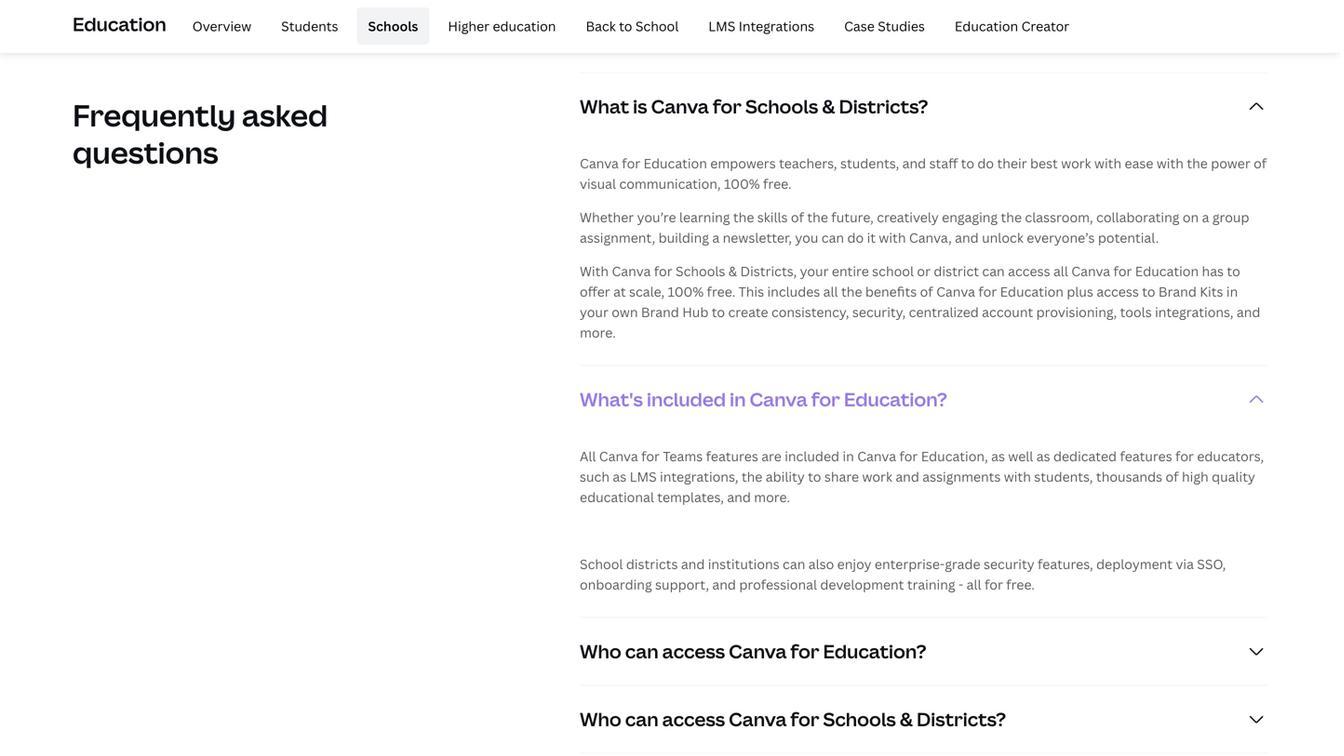 Task type: describe. For each thing, give the bounding box(es) containing it.
of inside canva for education empowers teachers, students, and staff to do their best work with ease with the power of visual communication, 100% free.
[[1254, 154, 1267, 172]]

districts inside it's our commitment that canva will remain 100% free for k-12 (primary and secondary) educators, their students, as well as qualified school districts and institutions.
[[807, 31, 859, 48]]

for left education,
[[900, 448, 918, 465]]

whether you're learning the skills of the future, creatively engaging the classroom, collaborating on a group assignment, building a newsletter, you can do it with canva, and unlock everyone's potential.
[[580, 208, 1250, 247]]

it's our commitment that canva will remain 100% free for k-12 (primary and secondary) educators, their students, as well as qualified school districts and institutions.
[[580, 10, 1228, 48]]

questions
[[73, 132, 218, 173]]

lms integrations link
[[698, 7, 826, 45]]

own
[[612, 303, 638, 321]]

of inside whether you're learning the skills of the future, creatively engaging the classroom, collaborating on a group assignment, building a newsletter, you can do it with canva, and unlock everyone's potential.
[[791, 208, 804, 226]]

via
[[1176, 556, 1194, 573]]

plus
[[1067, 283, 1094, 301]]

education creator link
[[944, 7, 1081, 45]]

communication,
[[620, 175, 721, 193]]

education creator
[[955, 17, 1070, 35]]

100% inside with canva for schools & districts, your entire school or district can access all canva for education has to offer at scale, 100% free. this includes all the benefits of canva for education plus access to brand kits in your own brand hub to create consistency, security, centralized account provisioning, tools integrations, and more.
[[668, 283, 704, 301]]

to inside all canva for teams features are included in canva for education, as well as dedicated features for educators, such as lms integrations, the ability to share work and assignments with students, thousands of high quality educational templates, and more.
[[808, 468, 822, 486]]

district
[[934, 262, 979, 280]]

0 vertical spatial brand
[[1159, 283, 1197, 301]]

canva inside it's our commitment that canva will remain 100% free for k-12 (primary and secondary) educators, their students, as well as qualified school districts and institutions.
[[740, 10, 779, 28]]

who can access canva for education?
[[580, 639, 927, 665]]

lms inside all canva for teams features are included in canva for education, as well as dedicated features for educators, such as lms integrations, the ability to share work and assignments with students, thousands of high quality educational templates, and more.
[[630, 468, 657, 486]]

development
[[821, 576, 904, 594]]

& inside dropdown button
[[900, 707, 913, 733]]

institutions.
[[889, 31, 964, 48]]

school inside 'link'
[[636, 17, 679, 35]]

schools link
[[357, 7, 430, 45]]

higher
[[448, 17, 490, 35]]

assignments
[[923, 468, 1001, 486]]

engaging
[[942, 208, 998, 226]]

to inside canva for education empowers teachers, students, and staff to do their best work with ease with the power of visual communication, 100% free.
[[961, 154, 975, 172]]

tools
[[1121, 303, 1152, 321]]

school inside school districts and institutions can also enjoy enterprise-grade security features, deployment via sso, onboarding support, and professional development training - all for free.
[[580, 556, 623, 573]]

who can access canva for schools & districts? button
[[580, 687, 1268, 754]]

features,
[[1038, 556, 1094, 573]]

their inside it's our commitment that canva will remain 100% free for k-12 (primary and secondary) educators, their students, as well as qualified school districts and institutions.
[[1198, 10, 1228, 28]]

0 vertical spatial all
[[1054, 262, 1069, 280]]

canva down who can access canva for education?
[[729, 707, 787, 733]]

do inside whether you're learning the skills of the future, creatively engaging the classroom, collaborating on a group assignment, building a newsletter, you can do it with canva, and unlock everyone's potential.
[[848, 229, 864, 247]]

all
[[580, 448, 596, 465]]

frequently asked questions
[[73, 95, 328, 173]]

building
[[659, 229, 709, 247]]

more. inside with canva for schools & districts, your entire school or district can access all canva for education has to offer at scale, 100% free. this includes all the benefits of canva for education plus access to brand kits in your own brand hub to create consistency, security, centralized account provisioning, tools integrations, and more.
[[580, 324, 616, 342]]

1 vertical spatial a
[[713, 229, 720, 247]]

integrations
[[739, 17, 815, 35]]

students, inside canva for education empowers teachers, students, and staff to do their best work with ease with the power of visual communication, 100% free.
[[841, 154, 900, 172]]

do inside canva for education empowers teachers, students, and staff to do their best work with ease with the power of visual communication, 100% free.
[[978, 154, 994, 172]]

or
[[917, 262, 931, 280]]

in inside with canva for schools & districts, your entire school or district can access all canva for education has to offer at scale, 100% free. this includes all the benefits of canva for education plus access to brand kits in your own brand hub to create consistency, security, centralized account provisioning, tools integrations, and more.
[[1227, 283, 1238, 301]]

centralized
[[909, 303, 979, 321]]

of inside all canva for teams features are included in canva for education, as well as dedicated features for educators, such as lms integrations, the ability to share work and assignments with students, thousands of high quality educational templates, and more.
[[1166, 468, 1179, 486]]

their inside canva for education empowers teachers, students, and staff to do their best work with ease with the power of visual communication, 100% free.
[[998, 154, 1027, 172]]

and inside with canva for schools & districts, your entire school or district can access all canva for education has to offer at scale, 100% free. this includes all the benefits of canva for education plus access to brand kits in your own brand hub to create consistency, security, centralized account provisioning, tools integrations, and more.
[[1237, 303, 1261, 321]]

create
[[729, 303, 769, 321]]

integrations, inside with canva for schools & districts, your entire school or district can access all canva for education has to offer at scale, 100% free. this includes all the benefits of canva for education plus access to brand kits in your own brand hub to create consistency, security, centralized account provisioning, tools integrations, and more.
[[1155, 303, 1234, 321]]

what's
[[580, 387, 643, 412]]

well inside all canva for teams features are included in canva for education, as well as dedicated features for educators, such as lms integrations, the ability to share work and assignments with students, thousands of high quality educational templates, and more.
[[1009, 448, 1034, 465]]

newsletter,
[[723, 229, 792, 247]]

templates,
[[658, 489, 724, 506]]

education,
[[921, 448, 988, 465]]

free
[[893, 10, 918, 28]]

to inside 'link'
[[619, 17, 633, 35]]

0 horizontal spatial your
[[580, 303, 609, 321]]

canva up at
[[612, 262, 651, 280]]

the up you
[[808, 208, 829, 226]]

who for who can access canva for schools & districts?
[[580, 707, 622, 733]]

qualified
[[704, 31, 759, 48]]

with canva for schools & districts, your entire school or district can access all canva for education has to offer at scale, 100% free. this includes all the benefits of canva for education plus access to brand kits in your own brand hub to create consistency, security, centralized account provisioning, tools integrations, and more.
[[580, 262, 1261, 342]]

staff
[[930, 154, 958, 172]]

canva up share
[[858, 448, 897, 465]]

the inside canva for education empowers teachers, students, and staff to do their best work with ease with the power of visual communication, 100% free.
[[1187, 154, 1208, 172]]

canva up are at the bottom of page
[[750, 387, 808, 412]]

schools inside dropdown button
[[746, 93, 819, 119]]

case
[[845, 17, 875, 35]]

the inside with canva for schools & districts, your entire school or district can access all canva for education has to offer at scale, 100% free. this includes all the benefits of canva for education plus access to brand kits in your own brand hub to create consistency, security, centralized account provisioning, tools integrations, and more.
[[842, 283, 863, 301]]

canva up plus
[[1072, 262, 1111, 280]]

remain
[[807, 10, 850, 28]]

education? for what's included in canva for education?
[[844, 387, 948, 412]]

deployment
[[1097, 556, 1173, 573]]

the inside all canva for teams features are included in canva for education, as well as dedicated features for educators, such as lms integrations, the ability to share work and assignments with students, thousands of high quality educational templates, and more.
[[742, 468, 763, 486]]

higher education
[[448, 17, 556, 35]]

to up tools
[[1143, 283, 1156, 301]]

what
[[580, 93, 629, 119]]

with left ease
[[1095, 154, 1122, 172]]

& inside dropdown button
[[822, 93, 835, 119]]

for inside what's included in canva for education? dropdown button
[[812, 387, 841, 412]]

schools inside menu bar
[[368, 17, 418, 35]]

includes
[[768, 283, 820, 301]]

and inside whether you're learning the skills of the future, creatively engaging the classroom, collaborating on a group assignment, building a newsletter, you can do it with canva, and unlock everyone's potential.
[[955, 229, 979, 247]]

scale,
[[629, 283, 665, 301]]

you're
[[637, 208, 676, 226]]

-
[[959, 576, 964, 594]]

with right ease
[[1157, 154, 1184, 172]]

with
[[580, 262, 609, 280]]

case studies link
[[833, 7, 936, 45]]

on
[[1183, 208, 1199, 226]]

what is canva for schools & districts?
[[580, 93, 929, 119]]

grade
[[945, 556, 981, 573]]

work inside canva for education empowers teachers, students, and staff to do their best work with ease with the power of visual communication, 100% free.
[[1062, 154, 1092, 172]]

can inside with canva for schools & districts, your entire school or district can access all canva for education has to offer at scale, 100% free. this includes all the benefits of canva for education plus access to brand kits in your own brand hub to create consistency, security, centralized account provisioning, tools integrations, and more.
[[983, 262, 1005, 280]]

onboarding
[[580, 576, 652, 594]]

schools inside dropdown button
[[823, 707, 896, 733]]

for inside canva for education empowers teachers, students, and staff to do their best work with ease with the power of visual communication, 100% free.
[[622, 154, 641, 172]]

potential.
[[1098, 229, 1159, 247]]

districts,
[[741, 262, 797, 280]]

menu bar containing overview
[[174, 7, 1081, 45]]

provisioning,
[[1037, 303, 1117, 321]]

such
[[580, 468, 610, 486]]

unlock
[[982, 229, 1024, 247]]

free. for schools
[[707, 283, 736, 301]]

group
[[1213, 208, 1250, 226]]

what's included in canva for education? button
[[580, 366, 1268, 433]]

included inside all canva for teams features are included in canva for education, as well as dedicated features for educators, such as lms integrations, the ability to share work and assignments with students, thousands of high quality educational templates, and more.
[[785, 448, 840, 465]]

overview
[[192, 17, 252, 35]]

k-
[[943, 10, 954, 28]]

can inside school districts and institutions can also enjoy enterprise-grade security features, deployment via sso, onboarding support, and professional development training - all for free.
[[783, 556, 806, 573]]

entire
[[832, 262, 869, 280]]

teachers,
[[779, 154, 838, 172]]

of inside with canva for schools & districts, your entire school or district can access all canva for education has to offer at scale, 100% free. this includes all the benefits of canva for education plus access to brand kits in your own brand hub to create consistency, security, centralized account provisioning, tools integrations, and more.
[[920, 283, 934, 301]]

overview link
[[181, 7, 263, 45]]

canva down district
[[937, 283, 976, 301]]

professional
[[740, 576, 817, 594]]

creatively
[[877, 208, 939, 226]]

back
[[586, 17, 616, 35]]

enjoy
[[838, 556, 872, 573]]

case studies
[[845, 17, 925, 35]]

offer
[[580, 283, 610, 301]]

1 horizontal spatial a
[[1202, 208, 1210, 226]]

asked
[[242, 95, 328, 135]]

assignment,
[[580, 229, 656, 247]]



Task type: locate. For each thing, give the bounding box(es) containing it.
the down entire
[[842, 283, 863, 301]]

with right it at top
[[879, 229, 906, 247]]

for up "communication,"
[[622, 154, 641, 172]]

free. up the skills
[[763, 175, 792, 193]]

0 horizontal spatial free.
[[707, 283, 736, 301]]

100% inside it's our commitment that canva will remain 100% free for k-12 (primary and secondary) educators, their students, as well as qualified school districts and institutions.
[[854, 10, 890, 28]]

in inside all canva for teams features are included in canva for education, as well as dedicated features for educators, such as lms integrations, the ability to share work and assignments with students, thousands of high quality educational templates, and more.
[[843, 448, 854, 465]]

1 horizontal spatial lms
[[709, 17, 736, 35]]

benefits
[[866, 283, 917, 301]]

features left are at the bottom of page
[[706, 448, 759, 465]]

education? up all canva for teams features are included in canva for education, as well as dedicated features for educators, such as lms integrations, the ability to share work and assignments with students, thousands of high quality educational templates, and more. at the bottom of page
[[844, 387, 948, 412]]

1 vertical spatial who
[[580, 707, 622, 733]]

has
[[1202, 262, 1224, 280]]

1 vertical spatial districts
[[626, 556, 678, 573]]

learning
[[680, 208, 730, 226]]

1 horizontal spatial school
[[873, 262, 914, 280]]

100% inside canva for education empowers teachers, students, and staff to do their best work with ease with the power of visual communication, 100% free.
[[724, 175, 760, 193]]

1 horizontal spatial &
[[822, 93, 835, 119]]

to right the staff
[[961, 154, 975, 172]]

canva left "will"
[[740, 10, 779, 28]]

that
[[711, 10, 737, 28]]

1 horizontal spatial school
[[636, 17, 679, 35]]

districts
[[807, 31, 859, 48], [626, 556, 678, 573]]

0 vertical spatial school
[[636, 17, 679, 35]]

the
[[1187, 154, 1208, 172], [734, 208, 755, 226], [808, 208, 829, 226], [1001, 208, 1022, 226], [842, 283, 863, 301], [742, 468, 763, 486]]

as
[[642, 31, 656, 48], [687, 31, 701, 48], [992, 448, 1005, 465], [1037, 448, 1051, 465], [613, 468, 627, 486]]

education? for who can access canva for education?
[[823, 639, 927, 665]]

for up share
[[812, 387, 841, 412]]

free. for institutions
[[1007, 576, 1035, 594]]

2 who from the top
[[580, 707, 622, 733]]

students,
[[580, 31, 639, 48], [841, 154, 900, 172], [1035, 468, 1094, 486]]

2 vertical spatial &
[[900, 707, 913, 733]]

0 vertical spatial well
[[659, 31, 684, 48]]

1 vertical spatial 100%
[[724, 175, 760, 193]]

for inside school districts and institutions can also enjoy enterprise-grade security features, deployment via sso, onboarding support, and professional development training - all for free.
[[985, 576, 1004, 594]]

higher education link
[[437, 7, 567, 45]]

students link
[[270, 7, 350, 45]]

1 horizontal spatial 100%
[[724, 175, 760, 193]]

1 horizontal spatial brand
[[1159, 283, 1197, 301]]

100% up hub
[[668, 283, 704, 301]]

brand left kits
[[1159, 283, 1197, 301]]

all up plus
[[1054, 262, 1069, 280]]

1 horizontal spatial free.
[[763, 175, 792, 193]]

0 vertical spatial your
[[800, 262, 829, 280]]

enterprise-
[[875, 556, 945, 573]]

with
[[1095, 154, 1122, 172], [1157, 154, 1184, 172], [879, 229, 906, 247], [1004, 468, 1031, 486]]

1 features from the left
[[706, 448, 759, 465]]

to right hub
[[712, 303, 725, 321]]

0 horizontal spatial all
[[824, 283, 838, 301]]

a down learning
[[713, 229, 720, 247]]

for up who can access canva for schools & districts?
[[791, 639, 820, 665]]

canva right the is
[[651, 93, 709, 119]]

your down offer
[[580, 303, 609, 321]]

a right on on the top right
[[1202, 208, 1210, 226]]

1 vertical spatial school
[[873, 262, 914, 280]]

schools inside with canva for schools & districts, your entire school or district can access all canva for education has to offer at scale, 100% free. this includes all the benefits of canva for education plus access to brand kits in your own brand hub to create consistency, security, centralized account provisioning, tools integrations, and more.
[[676, 262, 726, 280]]

& up teachers,
[[822, 93, 835, 119]]

integrations, inside all canva for teams features are included in canva for education, as well as dedicated features for educators, such as lms integrations, the ability to share work and assignments with students, thousands of high quality educational templates, and more.
[[660, 468, 739, 486]]

0 vertical spatial districts
[[807, 31, 859, 48]]

more. down ability
[[754, 489, 790, 506]]

1 vertical spatial educators,
[[1198, 448, 1265, 465]]

for left k- at the right top of page
[[921, 10, 940, 28]]

back to school link
[[575, 7, 690, 45]]

to right back
[[619, 17, 633, 35]]

everyone's
[[1027, 229, 1095, 247]]

school
[[636, 17, 679, 35], [580, 556, 623, 573]]

0 horizontal spatial 100%
[[668, 283, 704, 301]]

with inside all canva for teams features are included in canva for education, as well as dedicated features for educators, such as lms integrations, the ability to share work and assignments with students, thousands of high quality educational templates, and more.
[[1004, 468, 1031, 486]]

the up newsletter,
[[734, 208, 755, 226]]

(primary
[[971, 10, 1025, 28]]

free. inside school districts and institutions can also enjoy enterprise-grade security features, deployment via sso, onboarding support, and professional development training - all for free.
[[1007, 576, 1035, 594]]

included inside dropdown button
[[647, 387, 726, 412]]

also
[[809, 556, 834, 573]]

students
[[281, 17, 338, 35]]

1 horizontal spatial well
[[1009, 448, 1034, 465]]

in up share
[[843, 448, 854, 465]]

you
[[795, 229, 819, 247]]

of right 'power'
[[1254, 154, 1267, 172]]

0 vertical spatial free.
[[763, 175, 792, 193]]

work right share
[[863, 468, 893, 486]]

at
[[614, 283, 626, 301]]

1 vertical spatial more.
[[754, 489, 790, 506]]

0 horizontal spatial their
[[998, 154, 1027, 172]]

brand down scale,
[[641, 303, 679, 321]]

features
[[706, 448, 759, 465], [1120, 448, 1173, 465]]

access up tools
[[1097, 283, 1139, 301]]

1 vertical spatial your
[[580, 303, 609, 321]]

canva inside canva for education empowers teachers, students, and staff to do their best work with ease with the power of visual communication, 100% free.
[[580, 154, 619, 172]]

2 horizontal spatial all
[[1054, 262, 1069, 280]]

1 who from the top
[[580, 639, 622, 665]]

1 vertical spatial all
[[824, 283, 838, 301]]

& left "districts,"
[[729, 262, 737, 280]]

100% left 'free'
[[854, 10, 890, 28]]

students, down dedicated
[[1035, 468, 1094, 486]]

0 horizontal spatial do
[[848, 229, 864, 247]]

1 vertical spatial brand
[[641, 303, 679, 321]]

the left 'power'
[[1187, 154, 1208, 172]]

0 vertical spatial districts?
[[839, 93, 929, 119]]

& down who can access canva for education? dropdown button
[[900, 707, 913, 733]]

canva up visual
[[580, 154, 619, 172]]

districts? up canva for education empowers teachers, students, and staff to do their best work with ease with the power of visual communication, 100% free.
[[839, 93, 929, 119]]

1 vertical spatial districts?
[[917, 707, 1006, 733]]

work inside all canva for teams features are included in canva for education, as well as dedicated features for educators, such as lms integrations, the ability to share work and assignments with students, thousands of high quality educational templates, and more.
[[863, 468, 893, 486]]

with inside whether you're learning the skills of the future, creatively engaging the classroom, collaborating on a group assignment, building a newsletter, you can do it with canva, and unlock everyone's potential.
[[879, 229, 906, 247]]

districts? inside dropdown button
[[917, 707, 1006, 733]]

100% down empowers
[[724, 175, 760, 193]]

school inside with canva for schools & districts, your entire school or district can access all canva for education has to offer at scale, 100% free. this includes all the benefits of canva for education plus access to brand kits in your own brand hub to create consistency, security, centralized account provisioning, tools integrations, and more.
[[873, 262, 914, 280]]

lms
[[709, 17, 736, 35], [630, 468, 657, 486]]

access down unlock
[[1008, 262, 1051, 280]]

who can access canva for schools & districts?
[[580, 707, 1006, 733]]

classroom,
[[1025, 208, 1094, 226]]

districts? down who can access canva for education? dropdown button
[[917, 707, 1006, 733]]

0 vertical spatial in
[[1227, 283, 1238, 301]]

school right our
[[636, 17, 679, 35]]

1 vertical spatial education?
[[823, 639, 927, 665]]

0 horizontal spatial districts
[[626, 556, 678, 573]]

school up 'benefits'
[[873, 262, 914, 280]]

menu bar
[[174, 7, 1081, 45]]

who can access canva for education? button
[[580, 619, 1268, 686]]

brand
[[1159, 283, 1197, 301], [641, 303, 679, 321]]

2 vertical spatial in
[[843, 448, 854, 465]]

0 vertical spatial a
[[1202, 208, 1210, 226]]

to
[[619, 17, 633, 35], [961, 154, 975, 172], [1227, 262, 1241, 280], [1143, 283, 1156, 301], [712, 303, 725, 321], [808, 468, 822, 486]]

students, up the future,
[[841, 154, 900, 172]]

education? down development
[[823, 639, 927, 665]]

it's
[[580, 10, 599, 28]]

your up includes
[[800, 262, 829, 280]]

power
[[1211, 154, 1251, 172]]

collaborating
[[1097, 208, 1180, 226]]

access inside 'who can access canva for schools & districts?' dropdown button
[[663, 707, 725, 733]]

with right assignments
[[1004, 468, 1031, 486]]

access down who can access canva for education?
[[663, 707, 725, 733]]

0 horizontal spatial more.
[[580, 324, 616, 342]]

2 horizontal spatial in
[[1227, 283, 1238, 301]]

0 vertical spatial included
[[647, 387, 726, 412]]

2 vertical spatial free.
[[1007, 576, 1035, 594]]

1 horizontal spatial students,
[[841, 154, 900, 172]]

free. left this
[[707, 283, 736, 301]]

canva right all
[[599, 448, 638, 465]]

are
[[762, 448, 782, 465]]

access inside who can access canva for education? dropdown button
[[663, 639, 725, 665]]

education inside canva for education empowers teachers, students, and staff to do their best work with ease with the power of visual communication, 100% free.
[[644, 154, 707, 172]]

visual
[[580, 175, 616, 193]]

dedicated
[[1054, 448, 1117, 465]]

for up empowers
[[713, 93, 742, 119]]

all inside school districts and institutions can also enjoy enterprise-grade security features, deployment via sso, onboarding support, and professional development training - all for free.
[[967, 576, 982, 594]]

of up you
[[791, 208, 804, 226]]

of left the high
[[1166, 468, 1179, 486]]

0 vertical spatial lms
[[709, 17, 736, 35]]

1 vertical spatial included
[[785, 448, 840, 465]]

access down support,
[[663, 639, 725, 665]]

educators, inside all canva for teams features are included in canva for education, as well as dedicated features for educators, such as lms integrations, the ability to share work and assignments with students, thousands of high quality educational templates, and more.
[[1198, 448, 1265, 465]]

included up ability
[[785, 448, 840, 465]]

0 horizontal spatial educators,
[[1128, 10, 1195, 28]]

1 horizontal spatial educators,
[[1198, 448, 1265, 465]]

for up scale,
[[654, 262, 673, 280]]

of down or
[[920, 283, 934, 301]]

1 horizontal spatial included
[[785, 448, 840, 465]]

studies
[[878, 17, 925, 35]]

0 vertical spatial 100%
[[854, 10, 890, 28]]

all
[[1054, 262, 1069, 280], [824, 283, 838, 301], [967, 576, 982, 594]]

in right kits
[[1227, 283, 1238, 301]]

2 horizontal spatial 100%
[[854, 10, 890, 28]]

districts up support,
[[626, 556, 678, 573]]

education
[[493, 17, 556, 35]]

0 horizontal spatial included
[[647, 387, 726, 412]]

0 vertical spatial their
[[1198, 10, 1228, 28]]

ease
[[1125, 154, 1154, 172]]

for down potential.
[[1114, 262, 1133, 280]]

in down the create
[[730, 387, 746, 412]]

districts inside school districts and institutions can also enjoy enterprise-grade security features, deployment via sso, onboarding support, and professional development training - all for free.
[[626, 556, 678, 573]]

account
[[982, 303, 1034, 321]]

teams
[[663, 448, 703, 465]]

will
[[782, 10, 804, 28]]

well inside it's our commitment that canva will remain 100% free for k-12 (primary and secondary) educators, their students, as well as qualified school districts and institutions.
[[659, 31, 684, 48]]

free. inside with canva for schools & districts, your entire school or district can access all canva for education has to offer at scale, 100% free. this includes all the benefits of canva for education plus access to brand kits in your own brand hub to create consistency, security, centralized account provisioning, tools integrations, and more.
[[707, 283, 736, 301]]

0 vertical spatial education?
[[844, 387, 948, 412]]

1 horizontal spatial do
[[978, 154, 994, 172]]

canva,
[[909, 229, 952, 247]]

work right best
[[1062, 154, 1092, 172]]

educators, inside it's our commitment that canva will remain 100% free for k-12 (primary and secondary) educators, their students, as well as qualified school districts and institutions.
[[1128, 10, 1195, 28]]

1 horizontal spatial features
[[1120, 448, 1173, 465]]

1 vertical spatial lms
[[630, 468, 657, 486]]

is
[[633, 93, 648, 119]]

and inside canva for education empowers teachers, students, and staff to do their best work with ease with the power of visual communication, 100% free.
[[903, 154, 927, 172]]

free.
[[763, 175, 792, 193], [707, 283, 736, 301], [1007, 576, 1035, 594]]

0 horizontal spatial in
[[730, 387, 746, 412]]

2 features from the left
[[1120, 448, 1173, 465]]

more. inside all canva for teams features are included in canva for education, as well as dedicated features for educators, such as lms integrations, the ability to share work and assignments with students, thousands of high quality educational templates, and more.
[[754, 489, 790, 506]]

back to school
[[586, 17, 679, 35]]

in inside what's included in canva for education? dropdown button
[[730, 387, 746, 412]]

training
[[908, 576, 956, 594]]

1 horizontal spatial their
[[1198, 10, 1228, 28]]

0 vertical spatial school
[[762, 31, 804, 48]]

1 vertical spatial their
[[998, 154, 1027, 172]]

0 vertical spatial do
[[978, 154, 994, 172]]

0 horizontal spatial integrations,
[[660, 468, 739, 486]]

work
[[1062, 154, 1092, 172], [863, 468, 893, 486]]

1 vertical spatial in
[[730, 387, 746, 412]]

thousands
[[1097, 468, 1163, 486]]

school districts and institutions can also enjoy enterprise-grade security features, deployment via sso, onboarding support, and professional development training - all for free.
[[580, 556, 1227, 594]]

well left dedicated
[[1009, 448, 1034, 465]]

0 vertical spatial students,
[[580, 31, 639, 48]]

for up account
[[979, 283, 997, 301]]

features up thousands
[[1120, 448, 1173, 465]]

to left share
[[808, 468, 822, 486]]

canva inside dropdown button
[[651, 93, 709, 119]]

canva
[[740, 10, 779, 28], [651, 93, 709, 119], [580, 154, 619, 172], [612, 262, 651, 280], [1072, 262, 1111, 280], [937, 283, 976, 301], [750, 387, 808, 412], [599, 448, 638, 465], [858, 448, 897, 465], [729, 639, 787, 665], [729, 707, 787, 733]]

education
[[73, 11, 166, 37], [955, 17, 1019, 35], [644, 154, 707, 172], [1136, 262, 1199, 280], [1000, 283, 1064, 301]]

educators, right secondary)
[[1128, 10, 1195, 28]]

the down are at the bottom of page
[[742, 468, 763, 486]]

free. inside canva for education empowers teachers, students, and staff to do their best work with ease with the power of visual communication, 100% free.
[[763, 175, 792, 193]]

well down commitment
[[659, 31, 684, 48]]

1 horizontal spatial districts
[[807, 31, 859, 48]]

0 vertical spatial educators,
[[1128, 10, 1195, 28]]

access
[[1008, 262, 1051, 280], [1097, 283, 1139, 301], [663, 639, 725, 665], [663, 707, 725, 733]]

0 vertical spatial more.
[[580, 324, 616, 342]]

0 horizontal spatial well
[[659, 31, 684, 48]]

kits
[[1200, 283, 1224, 301]]

0 horizontal spatial features
[[706, 448, 759, 465]]

lms left integrations
[[709, 17, 736, 35]]

ability
[[766, 468, 805, 486]]

sso,
[[1198, 556, 1227, 573]]

0 vertical spatial integrations,
[[1155, 303, 1234, 321]]

0 horizontal spatial work
[[863, 468, 893, 486]]

districts? inside dropdown button
[[839, 93, 929, 119]]

2 horizontal spatial students,
[[1035, 468, 1094, 486]]

to right has
[[1227, 262, 1241, 280]]

1 vertical spatial students,
[[841, 154, 900, 172]]

for down the security
[[985, 576, 1004, 594]]

1 vertical spatial free.
[[707, 283, 736, 301]]

what's included in canva for education?
[[580, 387, 948, 412]]

all right - at the bottom
[[967, 576, 982, 594]]

integrations, down kits
[[1155, 303, 1234, 321]]

their
[[1198, 10, 1228, 28], [998, 154, 1027, 172]]

institutions
[[708, 556, 780, 573]]

all canva for teams features are included in canva for education, as well as dedicated features for educators, such as lms integrations, the ability to share work and assignments with students, thousands of high quality educational templates, and more.
[[580, 448, 1265, 506]]

all down entire
[[824, 283, 838, 301]]

0 horizontal spatial students,
[[580, 31, 639, 48]]

1 horizontal spatial all
[[967, 576, 982, 594]]

students, inside all canva for teams features are included in canva for education, as well as dedicated features for educators, such as lms integrations, the ability to share work and assignments with students, thousands of high quality educational templates, and more.
[[1035, 468, 1094, 486]]

included up teams
[[647, 387, 726, 412]]

educators,
[[1128, 10, 1195, 28], [1198, 448, 1265, 465]]

1 horizontal spatial in
[[843, 448, 854, 465]]

for down who can access canva for education?
[[791, 707, 820, 733]]

for inside it's our commitment that canva will remain 100% free for k-12 (primary and secondary) educators, their students, as well as qualified school districts and institutions.
[[921, 10, 940, 28]]

0 horizontal spatial a
[[713, 229, 720, 247]]

for up the high
[[1176, 448, 1194, 465]]

1 horizontal spatial more.
[[754, 489, 790, 506]]

do left it at top
[[848, 229, 864, 247]]

1 vertical spatial work
[[863, 468, 893, 486]]

1 vertical spatial &
[[729, 262, 737, 280]]

integrations, up templates,
[[660, 468, 739, 486]]

support,
[[655, 576, 709, 594]]

frequently
[[73, 95, 236, 135]]

security
[[984, 556, 1035, 573]]

school inside it's our commitment that canva will remain 100% free for k-12 (primary and secondary) educators, their students, as well as qualified school districts and institutions.
[[762, 31, 804, 48]]

districts down remain
[[807, 31, 859, 48]]

lms integrations
[[709, 17, 815, 35]]

0 horizontal spatial &
[[729, 262, 737, 280]]

lms up the "educational"
[[630, 468, 657, 486]]

free. down the security
[[1007, 576, 1035, 594]]

school down "will"
[[762, 31, 804, 48]]

1 horizontal spatial integrations,
[[1155, 303, 1234, 321]]

quality
[[1212, 468, 1256, 486]]

for left teams
[[642, 448, 660, 465]]

1 horizontal spatial work
[[1062, 154, 1092, 172]]

our
[[602, 10, 624, 28]]

for inside what is canva for schools & districts? dropdown button
[[713, 93, 742, 119]]

0 vertical spatial who
[[580, 639, 622, 665]]

0 horizontal spatial lms
[[630, 468, 657, 486]]

students, down our
[[580, 31, 639, 48]]

for inside who can access canva for education? dropdown button
[[791, 639, 820, 665]]

1 vertical spatial well
[[1009, 448, 1034, 465]]

students, inside it's our commitment that canva will remain 100% free for k-12 (primary and secondary) educators, their students, as well as qualified school districts and institutions.
[[580, 31, 639, 48]]

districts?
[[839, 93, 929, 119], [917, 707, 1006, 733]]

more. down own
[[580, 324, 616, 342]]

1 vertical spatial school
[[580, 556, 623, 573]]

consistency,
[[772, 303, 850, 321]]

2 horizontal spatial free.
[[1007, 576, 1035, 594]]

can inside whether you're learning the skills of the future, creatively engaging the classroom, collaborating on a group assignment, building a newsletter, you can do it with canva, and unlock everyone's potential.
[[822, 229, 845, 247]]

hub
[[683, 303, 709, 321]]

& inside with canva for schools & districts, your entire school or district can access all canva for education has to offer at scale, 100% free. this includes all the benefits of canva for education plus access to brand kits in your own brand hub to create consistency, security, centralized account provisioning, tools integrations, and more.
[[729, 262, 737, 280]]

canva down professional in the bottom of the page
[[729, 639, 787, 665]]

2 vertical spatial students,
[[1035, 468, 1094, 486]]

1 horizontal spatial your
[[800, 262, 829, 280]]

1 vertical spatial do
[[848, 229, 864, 247]]

school up onboarding
[[580, 556, 623, 573]]

who for who can access canva for education?
[[580, 639, 622, 665]]

2 vertical spatial all
[[967, 576, 982, 594]]

0 horizontal spatial school
[[762, 31, 804, 48]]

0 vertical spatial work
[[1062, 154, 1092, 172]]

for inside 'who can access canva for schools & districts?' dropdown button
[[791, 707, 820, 733]]

0 horizontal spatial brand
[[641, 303, 679, 321]]

2 vertical spatial 100%
[[668, 283, 704, 301]]

do right the staff
[[978, 154, 994, 172]]

canva for education empowers teachers, students, and staff to do their best work with ease with the power of visual communication, 100% free.
[[580, 154, 1267, 193]]

0 vertical spatial &
[[822, 93, 835, 119]]

the up unlock
[[1001, 208, 1022, 226]]

2 horizontal spatial &
[[900, 707, 913, 733]]

educators, up quality
[[1198, 448, 1265, 465]]



Task type: vqa. For each thing, say whether or not it's contained in the screenshot.
FREE. to the middle
yes



